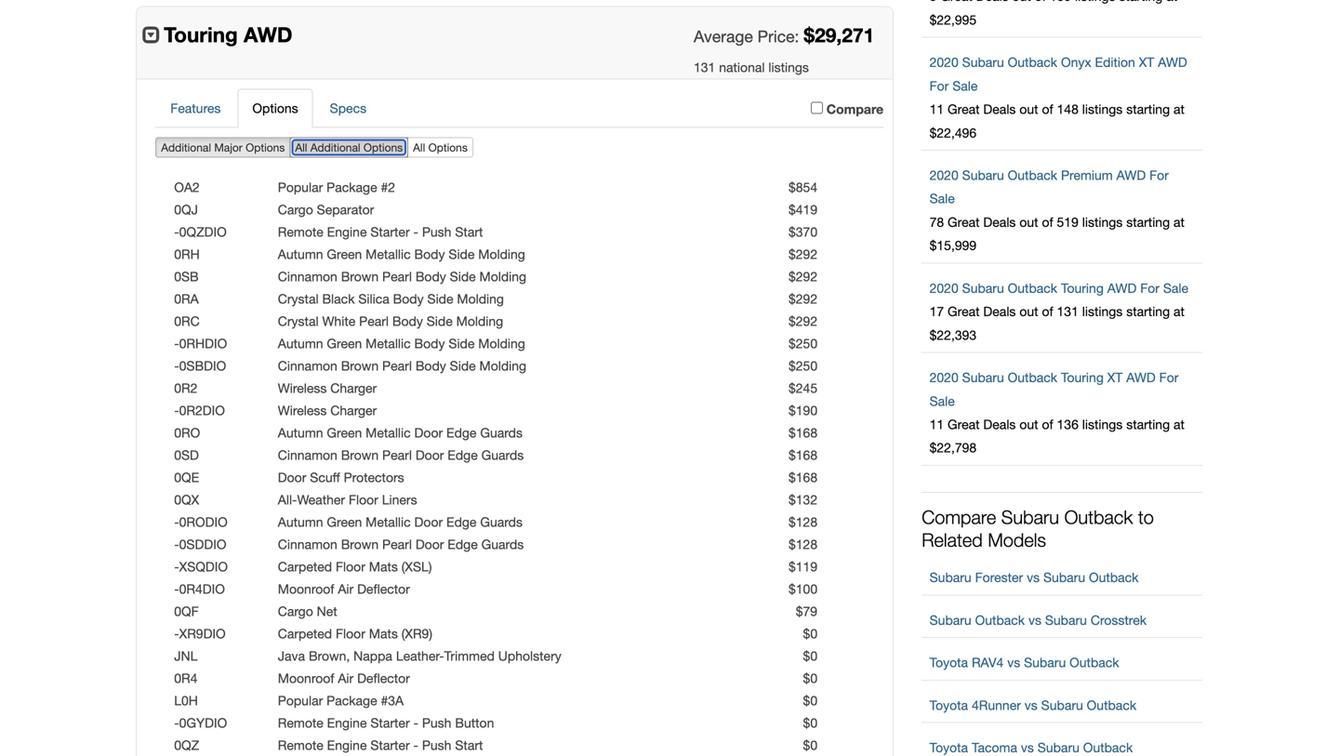 Task type: vqa. For each thing, say whether or not it's contained in the screenshot.


Task type: locate. For each thing, give the bounding box(es) containing it.
1 vertical spatial cargo
[[278, 603, 313, 619]]

remote engine starter - push start
[[278, 224, 483, 239], [278, 737, 483, 753]]

0 vertical spatial package
[[327, 179, 377, 195]]

0 vertical spatial cinnamon brown pearl body side molding
[[278, 269, 526, 284]]

0r2
[[174, 380, 197, 396]]

subaru
[[962, 55, 1004, 70], [962, 167, 1004, 183], [962, 280, 1004, 296], [962, 370, 1004, 385], [1001, 506, 1059, 528], [930, 570, 972, 585], [1043, 570, 1085, 585], [930, 612, 972, 628], [1045, 612, 1087, 628], [1024, 655, 1066, 670], [1041, 697, 1083, 713], [1038, 740, 1080, 755]]

cinnamon down weather
[[278, 536, 337, 552]]

push for 0gydio
[[422, 715, 451, 730]]

deflector up #3a
[[357, 670, 410, 686]]

push left button
[[422, 715, 451, 730]]

1 cinnamon brown pearl door edge guards from the top
[[278, 447, 524, 462]]

1 remote from the top
[[278, 224, 323, 239]]

cinnamon brown pearl body side molding down the crystal white pearl body side molding
[[278, 358, 526, 373]]

2 autumn green metallic body side molding from the top
[[278, 336, 525, 351]]

tab panel containing oa2
[[155, 128, 884, 756]]

metallic up crystal black silica body side molding
[[366, 246, 411, 262]]

5 $0 from the top
[[803, 715, 818, 730]]

cinnamon for 0sd
[[278, 447, 337, 462]]

0 vertical spatial air
[[338, 581, 354, 596]]

charger up door scuff protectors
[[330, 402, 377, 418]]

131 down 2020 subaru outback touring awd for sale link
[[1057, 304, 1079, 319]]

2 vertical spatial starter
[[370, 737, 410, 753]]

2 engine from the top
[[327, 715, 367, 730]]

premium
[[1061, 167, 1113, 183]]

starter for 0qzdio
[[370, 224, 410, 239]]

compare inside compare subaru outback to related models
[[922, 506, 996, 528]]

compare up related
[[922, 506, 996, 528]]

all inside all additional options button
[[295, 141, 307, 154]]

3 $292 from the top
[[789, 291, 818, 306]]

charger for 0r2
[[330, 380, 377, 396]]

2 autumn green metallic door edge guards from the top
[[278, 514, 523, 529]]

touring inside 2020 subaru outback touring awd for sale 17 great deals out of 131 listings starting at $22,393
[[1061, 280, 1104, 296]]

2 start from the top
[[455, 737, 483, 753]]

starter for 0gydio
[[370, 715, 410, 730]]

carpeted up cargo net
[[278, 559, 332, 574]]

pearl up protectors
[[382, 447, 412, 462]]

xt inside 2020 subaru outback touring xt awd for sale 11 great deals out of 136 listings starting at $22,798
[[1107, 370, 1123, 385]]

vs right the forester at the bottom right of the page
[[1027, 570, 1040, 585]]

pearl up crystal black silica body side molding
[[382, 269, 412, 284]]

2 air from the top
[[338, 670, 354, 686]]

0 vertical spatial remote
[[278, 224, 323, 239]]

crystal left white at left
[[278, 313, 319, 329]]

deflector down carpeted floor mats (xsl)
[[357, 581, 410, 596]]

side for 0ra
[[427, 291, 453, 306]]

$250 for cinnamon brown pearl body side molding
[[789, 358, 818, 373]]

2 brown from the top
[[341, 358, 379, 373]]

1 horizontal spatial additional
[[310, 141, 360, 154]]

subaru outback vs subaru crosstrek link
[[930, 612, 1147, 628]]

start for 0qz
[[455, 737, 483, 753]]

2020 for 2020 subaru outback premium awd for sale
[[930, 167, 959, 183]]

of inside 2020 subaru outback touring xt awd for sale 11 great deals out of 136 listings starting at $22,798
[[1042, 417, 1053, 432]]

button
[[455, 715, 494, 730]]

brown
[[341, 269, 379, 284], [341, 358, 379, 373], [341, 447, 379, 462], [341, 536, 379, 552]]

start down button
[[455, 737, 483, 753]]

subaru inside compare subaru outback to related models
[[1001, 506, 1059, 528]]

moonroof air deflector down carpeted floor mats (xsl)
[[278, 581, 410, 596]]

0 vertical spatial remote engine starter - push start
[[278, 224, 483, 239]]

cargo for cargo separator
[[278, 202, 313, 217]]

starter down #3a
[[370, 715, 410, 730]]

start for -0qzdio
[[455, 224, 483, 239]]

0 horizontal spatial compare
[[827, 101, 884, 117]]

carpeted
[[278, 559, 332, 574], [278, 626, 332, 641]]

1 vertical spatial toyota
[[930, 697, 968, 713]]

2 cinnamon brown pearl door edge guards from the top
[[278, 536, 524, 552]]

3 autumn from the top
[[278, 425, 323, 440]]

0 vertical spatial autumn green metallic door edge guards
[[278, 425, 523, 440]]

2 11 from the top
[[930, 417, 944, 432]]

2 mats from the top
[[369, 626, 398, 641]]

molding for 0rc
[[456, 313, 503, 329]]

1 autumn green metallic door edge guards from the top
[[278, 425, 523, 440]]

cinnamon for -0sbdio
[[278, 358, 337, 373]]

3 $0 from the top
[[803, 670, 818, 686]]

metallic down "liners"
[[366, 514, 411, 529]]

2020 for 2020 subaru outback touring awd for sale
[[930, 280, 959, 296]]

toyota tacoma vs subaru outback
[[930, 740, 1133, 755]]

1 vertical spatial cinnamon brown pearl door edge guards
[[278, 536, 524, 552]]

2020 inside 2020 subaru outback onyx edition xt awd for sale 11 great deals out of 148 listings starting at $22,496
[[930, 55, 959, 70]]

1 deflector from the top
[[357, 581, 410, 596]]

2 2020 from the top
[[930, 167, 959, 183]]

door
[[414, 425, 443, 440], [416, 447, 444, 462], [278, 469, 306, 485], [414, 514, 443, 529], [416, 536, 444, 552]]

listings right 519
[[1082, 214, 1123, 230]]

- for 0qzdio
[[174, 224, 179, 239]]

package for #2
[[327, 179, 377, 195]]

great up $22,798
[[948, 417, 980, 432]]

1 vertical spatial remote engine starter - push start
[[278, 737, 483, 753]]

national
[[719, 59, 765, 75]]

0rhdio
[[179, 336, 227, 351]]

touring for 2020 subaru outback touring xt awd for sale
[[1061, 370, 1104, 385]]

toyota rav4 vs subaru outback link
[[930, 655, 1119, 670]]

pearl down the silica
[[359, 313, 389, 329]]

-0rodio
[[174, 514, 228, 529]]

guards for -0rodio
[[480, 514, 523, 529]]

2 moonroof from the top
[[278, 670, 334, 686]]

air for 0r4
[[338, 670, 354, 686]]

carpeted floor mats (xr9)
[[278, 626, 432, 641]]

outback inside 2020 subaru outback premium awd for sale 78 great deals out of 519 listings starting at $15,999
[[1008, 167, 1057, 183]]

1 vertical spatial 131
[[1057, 304, 1079, 319]]

2 remote engine starter - push start from the top
[[278, 737, 483, 753]]

0 vertical spatial crystal
[[278, 291, 319, 306]]

$0 for remote engine starter - push start
[[803, 737, 818, 753]]

1 vertical spatial carpeted
[[278, 626, 332, 641]]

body for -0sbdio
[[416, 358, 446, 373]]

- down remote engine starter - push button
[[413, 737, 418, 753]]

door for -0sddio
[[416, 536, 444, 552]]

0ra
[[174, 291, 199, 306]]

air down carpeted floor mats (xsl)
[[338, 581, 354, 596]]

all right all additional options button
[[413, 141, 425, 154]]

2 out from the top
[[1020, 214, 1038, 230]]

#2
[[381, 179, 395, 195]]

131 down average
[[694, 59, 715, 75]]

1 start from the top
[[455, 224, 483, 239]]

0 vertical spatial compare
[[827, 101, 884, 117]]

for inside 2020 subaru outback premium awd for sale 78 great deals out of 519 listings starting at $15,999
[[1150, 167, 1169, 183]]

2020 subaru outback onyx edition xt awd for sale link
[[930, 55, 1187, 93]]

2 metallic from the top
[[366, 336, 411, 351]]

1 vertical spatial package
[[327, 693, 377, 708]]

1 2020 from the top
[[930, 55, 959, 70]]

0 vertical spatial charger
[[330, 380, 377, 396]]

cinnamon brown pearl door edge guards up protectors
[[278, 447, 524, 462]]

cinnamon for -0sddio
[[278, 536, 337, 552]]

for
[[930, 78, 949, 93], [1150, 167, 1169, 183], [1140, 280, 1160, 296], [1159, 370, 1179, 385]]

6 $0 from the top
[[803, 737, 818, 753]]

0 vertical spatial cinnamon brown pearl door edge guards
[[278, 447, 524, 462]]

1 moonroof air deflector from the top
[[278, 581, 410, 596]]

- down -0rodio
[[174, 536, 179, 552]]

1 horizontal spatial all
[[413, 141, 425, 154]]

1 crystal from the top
[[278, 291, 319, 306]]

3 cinnamon from the top
[[278, 447, 337, 462]]

green for 0rh
[[327, 246, 362, 262]]

charger for -0r2dio
[[330, 402, 377, 418]]

1 at from the top
[[1174, 101, 1185, 117]]

out inside 2020 subaru outback touring xt awd for sale 11 great deals out of 136 listings starting at $22,798
[[1020, 417, 1038, 432]]

all options button
[[407, 137, 473, 157]]

2 vertical spatial $168
[[789, 469, 818, 485]]

2 vertical spatial engine
[[327, 737, 367, 753]]

all
[[295, 141, 307, 154], [413, 141, 425, 154]]

remote engine starter - push start for -0qzdio
[[278, 224, 483, 239]]

cargo left net
[[278, 603, 313, 619]]

0sb
[[174, 269, 199, 284]]

2 all from the left
[[413, 141, 425, 154]]

starting inside 2020 subaru outback onyx edition xt awd for sale 11 great deals out of 148 listings starting at $22,496
[[1126, 101, 1170, 117]]

pearl for -0sddio
[[382, 536, 412, 552]]

related
[[922, 529, 983, 551]]

body
[[414, 246, 445, 262], [416, 269, 446, 284], [393, 291, 424, 306], [392, 313, 423, 329], [414, 336, 445, 351], [416, 358, 446, 373]]

2 at from the top
[[1174, 214, 1185, 230]]

0 horizontal spatial xt
[[1107, 370, 1123, 385]]

green up door scuff protectors
[[327, 425, 362, 440]]

3 of from the top
[[1042, 304, 1053, 319]]

autumn green metallic body side molding down the crystal white pearl body side molding
[[278, 336, 525, 351]]

brown up protectors
[[341, 447, 379, 462]]

touring
[[164, 22, 238, 47], [1061, 280, 1104, 296], [1061, 370, 1104, 385]]

autumn green metallic door edge guards for 0ro
[[278, 425, 523, 440]]

starting right 136
[[1126, 417, 1170, 432]]

outback inside 2020 subaru outback touring xt awd for sale 11 great deals out of 136 listings starting at $22,798
[[1008, 370, 1057, 385]]

door for 0sd
[[416, 447, 444, 462]]

brown down white at left
[[341, 358, 379, 373]]

1 vertical spatial wireless
[[278, 402, 327, 418]]

molding
[[478, 246, 525, 262], [479, 269, 526, 284], [457, 291, 504, 306], [456, 313, 503, 329], [478, 336, 525, 351], [479, 358, 526, 373]]

1 vertical spatial crystal
[[278, 313, 319, 329]]

1 vertical spatial moonroof
[[278, 670, 334, 686]]

out inside 2020 subaru outback onyx edition xt awd for sale 11 great deals out of 148 listings starting at $22,496
[[1020, 101, 1038, 117]]

touring down 519
[[1061, 280, 1104, 296]]

green
[[327, 246, 362, 262], [327, 336, 362, 351], [327, 425, 362, 440], [327, 514, 362, 529]]

11 up $22,798
[[930, 417, 944, 432]]

0rh
[[174, 246, 200, 262]]

cinnamon down white at left
[[278, 358, 337, 373]]

- up the -0r4dio
[[174, 559, 179, 574]]

-
[[174, 224, 179, 239], [413, 224, 418, 239], [174, 336, 179, 351], [174, 358, 179, 373], [174, 402, 179, 418], [174, 514, 179, 529], [174, 536, 179, 552], [174, 559, 179, 574], [174, 581, 179, 596], [174, 626, 179, 641], [174, 715, 179, 730], [413, 715, 418, 730], [413, 737, 418, 753]]

1 additional from the left
[[161, 141, 211, 154]]

mats up nappa
[[369, 626, 398, 641]]

1 vertical spatial $168
[[789, 447, 818, 462]]

subaru inside 2020 subaru outback premium awd for sale 78 great deals out of 519 listings starting at $15,999
[[962, 167, 1004, 183]]

1 vertical spatial charger
[[330, 402, 377, 418]]

1 vertical spatial engine
[[327, 715, 367, 730]]

2 vertical spatial remote
[[278, 737, 323, 753]]

0qf
[[174, 603, 199, 619]]

0 vertical spatial floor
[[349, 492, 378, 507]]

2 starter from the top
[[370, 715, 410, 730]]

outback inside 2020 subaru outback touring awd for sale 17 great deals out of 131 listings starting at $22,393
[[1008, 280, 1057, 296]]

vs for outback
[[1029, 612, 1042, 628]]

3 deals from the top
[[983, 304, 1016, 319]]

0 vertical spatial 131
[[694, 59, 715, 75]]

starter down remote engine starter - push button
[[370, 737, 410, 753]]

side for 0rc
[[427, 313, 453, 329]]

air for -0r4dio
[[338, 581, 354, 596]]

1 autumn from the top
[[278, 246, 323, 262]]

subaru inside 2020 subaru outback touring awd for sale 17 great deals out of 131 listings starting at $22,393
[[962, 280, 1004, 296]]

push up crystal black silica body side molding
[[422, 224, 451, 239]]

0 vertical spatial popular
[[278, 179, 323, 195]]

pearl for 0rc
[[359, 313, 389, 329]]

0 vertical spatial toyota
[[930, 655, 968, 670]]

compare right compare checkbox
[[827, 101, 884, 117]]

$292
[[789, 246, 818, 262], [789, 269, 818, 284], [789, 291, 818, 306], [789, 313, 818, 329]]

0 vertical spatial cargo
[[278, 202, 313, 217]]

0 horizontal spatial all
[[295, 141, 307, 154]]

1 $168 from the top
[[789, 425, 818, 440]]

1 vertical spatial deflector
[[357, 670, 410, 686]]

sale inside 2020 subaru outback touring awd for sale 17 great deals out of 131 listings starting at $22,393
[[1163, 280, 1189, 296]]

2 vertical spatial floor
[[336, 626, 365, 641]]

autumn down all-
[[278, 514, 323, 529]]

2 cargo from the top
[[278, 603, 313, 619]]

pearl for 0sd
[[382, 447, 412, 462]]

2 $292 from the top
[[789, 269, 818, 284]]

1 cargo from the top
[[278, 202, 313, 217]]

popular up the cargo separator
[[278, 179, 323, 195]]

2 charger from the top
[[330, 402, 377, 418]]

cinnamon brown pearl body side molding up crystal black silica body side molding
[[278, 269, 526, 284]]

touring inside 2020 subaru outback touring xt awd for sale 11 great deals out of 136 listings starting at $22,798
[[1061, 370, 1104, 385]]

floor up net
[[336, 559, 365, 574]]

molding for -0rhdio
[[478, 336, 525, 351]]

side for -0sbdio
[[450, 358, 476, 373]]

$250
[[789, 336, 818, 351], [789, 358, 818, 373]]

1 vertical spatial xt
[[1107, 370, 1123, 385]]

silica
[[358, 291, 389, 306]]

0 horizontal spatial 131
[[694, 59, 715, 75]]

listings inside 2020 subaru outback premium awd for sale 78 great deals out of 519 listings starting at $15,999
[[1082, 214, 1123, 230]]

2 additional from the left
[[310, 141, 360, 154]]

1 vertical spatial floor
[[336, 559, 365, 574]]

0 vertical spatial deflector
[[357, 581, 410, 596]]

java brown, nappa leather-trimmed upholstery
[[278, 648, 561, 663]]

molding for 0sb
[[479, 269, 526, 284]]

1 engine from the top
[[327, 224, 367, 239]]

metallic for 0ro
[[366, 425, 411, 440]]

4 out from the top
[[1020, 417, 1038, 432]]

great inside 2020 subaru outback touring awd for sale 17 great deals out of 131 listings starting at $22,393
[[948, 304, 980, 319]]

1 mats from the top
[[369, 559, 398, 574]]

brown up the silica
[[341, 269, 379, 284]]

of left 136
[[1042, 417, 1053, 432]]

for inside 2020 subaru outback onyx edition xt awd for sale 11 great deals out of 148 listings starting at $22,496
[[930, 78, 949, 93]]

1 vertical spatial popular
[[278, 693, 323, 708]]

all down "options" link
[[295, 141, 307, 154]]

1 vertical spatial 11
[[930, 417, 944, 432]]

4 $0 from the top
[[803, 693, 818, 708]]

guards for 0sd
[[481, 447, 524, 462]]

0 vertical spatial wireless charger
[[278, 380, 377, 396]]

deals inside 2020 subaru outback touring awd for sale 17 great deals out of 131 listings starting at $22,393
[[983, 304, 1016, 319]]

nappa
[[354, 648, 392, 663]]

1 $292 from the top
[[789, 246, 818, 262]]

awd inside 2020 subaru outback touring awd for sale 17 great deals out of 131 listings starting at $22,393
[[1107, 280, 1137, 296]]

0 vertical spatial engine
[[327, 224, 367, 239]]

additional inside button
[[161, 141, 211, 154]]

2 cinnamon from the top
[[278, 358, 337, 373]]

2 toyota from the top
[[930, 697, 968, 713]]

1 vertical spatial moonroof air deflector
[[278, 670, 410, 686]]

4 autumn from the top
[[278, 514, 323, 529]]

- for 0rodio
[[174, 514, 179, 529]]

vs right tacoma
[[1021, 740, 1034, 755]]

- down 0r2
[[174, 402, 179, 418]]

deals right 17
[[983, 304, 1016, 319]]

1 vertical spatial starter
[[370, 715, 410, 730]]

cinnamon brown pearl body side molding
[[278, 269, 526, 284], [278, 358, 526, 373]]

2020 inside 2020 subaru outback touring xt awd for sale 11 great deals out of 136 listings starting at $22,798
[[930, 370, 959, 385]]

out down 2020 subaru outback touring awd for sale link
[[1020, 304, 1038, 319]]

cinnamon up scuff
[[278, 447, 337, 462]]

upholstery
[[498, 648, 561, 663]]

carpeted down cargo net
[[278, 626, 332, 641]]

2 cinnamon brown pearl body side molding from the top
[[278, 358, 526, 373]]

tab panel
[[155, 128, 884, 756]]

edition
[[1095, 55, 1135, 70]]

3 2020 from the top
[[930, 280, 959, 296]]

4 at from the top
[[1174, 417, 1185, 432]]

remote engine starter - push start down remote engine starter - push button
[[278, 737, 483, 753]]

specs link
[[315, 89, 381, 128]]

- down l0h
[[174, 715, 179, 730]]

engine down the popular package #3a at the bottom of page
[[327, 715, 367, 730]]

-xr9dio
[[174, 626, 226, 641]]

moonroof for -0r4dio
[[278, 581, 334, 596]]

autumn green metallic body side molding for 0rh
[[278, 246, 525, 262]]

1 push from the top
[[422, 224, 451, 239]]

0 vertical spatial push
[[422, 224, 451, 239]]

0 vertical spatial wireless
[[278, 380, 327, 396]]

3 $168 from the top
[[789, 469, 818, 485]]

starting down edition in the top of the page
[[1126, 101, 1170, 117]]

compare
[[827, 101, 884, 117], [922, 506, 996, 528]]

1 vertical spatial cinnamon brown pearl body side molding
[[278, 358, 526, 373]]

2 package from the top
[[327, 693, 377, 708]]

- down 0qx
[[174, 514, 179, 529]]

$128 for autumn green metallic door edge guards
[[789, 514, 818, 529]]

$128 down $132
[[789, 514, 818, 529]]

all-weather floor liners
[[278, 492, 417, 507]]

great
[[948, 101, 980, 117], [948, 214, 980, 230], [948, 304, 980, 319], [948, 417, 980, 432]]

$0 for popular package #3a
[[803, 693, 818, 708]]

3 out from the top
[[1020, 304, 1038, 319]]

1 vertical spatial autumn green metallic body side molding
[[278, 336, 525, 351]]

engine
[[327, 224, 367, 239], [327, 715, 367, 730], [327, 737, 367, 753]]

1 vertical spatial touring
[[1061, 280, 1104, 296]]

1 horizontal spatial compare
[[922, 506, 996, 528]]

0 vertical spatial start
[[455, 224, 483, 239]]

1 horizontal spatial 131
[[1057, 304, 1079, 319]]

1 popular from the top
[[278, 179, 323, 195]]

0 vertical spatial autumn green metallic body side molding
[[278, 246, 525, 262]]

0 vertical spatial xt
[[1139, 55, 1154, 70]]

autumn green metallic door edge guards down "liners"
[[278, 514, 523, 529]]

- for xr9dio
[[174, 626, 179, 641]]

cargo
[[278, 202, 313, 217], [278, 603, 313, 619]]

$119
[[789, 559, 818, 574]]

1 moonroof from the top
[[278, 581, 334, 596]]

cinnamon brown pearl door edge guards up '(xsl)'
[[278, 536, 524, 552]]

1 vertical spatial push
[[422, 715, 451, 730]]

great up $22,496
[[948, 101, 980, 117]]

1 carpeted from the top
[[278, 559, 332, 574]]

0qz
[[174, 737, 199, 753]]

$854
[[789, 179, 818, 195]]

charger down white at left
[[330, 380, 377, 396]]

toyota for toyota 4runner vs subaru outback
[[930, 697, 968, 713]]

$0 for moonroof air deflector
[[803, 670, 818, 686]]

3 toyota from the top
[[930, 740, 968, 755]]

green down all-weather floor liners
[[327, 514, 362, 529]]

$250 for autumn green metallic body side molding
[[789, 336, 818, 351]]

2020 inside 2020 subaru outback premium awd for sale 78 great deals out of 519 listings starting at $15,999
[[930, 167, 959, 183]]

metallic up protectors
[[366, 425, 411, 440]]

sale inside 2020 subaru outback premium awd for sale 78 great deals out of 519 listings starting at $15,999
[[930, 191, 955, 206]]

engine for 0gydio
[[327, 715, 367, 730]]

2020 for 2020 subaru outback touring xt awd for sale
[[930, 370, 959, 385]]

0r4
[[174, 670, 197, 686]]

1 vertical spatial $128
[[789, 536, 818, 552]]

floor for (xr9)
[[336, 626, 365, 641]]

moonroof air deflector up the popular package #3a at the bottom of page
[[278, 670, 410, 686]]

0 vertical spatial $128
[[789, 514, 818, 529]]

toyota for toyota tacoma vs subaru outback
[[930, 740, 968, 755]]

2 crystal from the top
[[278, 313, 319, 329]]

1 green from the top
[[327, 246, 362, 262]]

sale inside 2020 subaru outback touring xt awd for sale 11 great deals out of 136 listings starting at $22,798
[[930, 393, 955, 409]]

deals down 2020 subaru outback premium awd for sale link
[[983, 214, 1016, 230]]

0 vertical spatial starter
[[370, 224, 410, 239]]

0 vertical spatial mats
[[369, 559, 398, 574]]

molding for 0ra
[[457, 291, 504, 306]]

1 11 from the top
[[930, 101, 944, 117]]

1 horizontal spatial xt
[[1139, 55, 1154, 70]]

2020 down $22,995
[[930, 55, 959, 70]]

moonroof down java on the left
[[278, 670, 334, 686]]

0 vertical spatial moonroof
[[278, 581, 334, 596]]

autumn down white at left
[[278, 336, 323, 351]]

3 green from the top
[[327, 425, 362, 440]]

2 remote from the top
[[278, 715, 323, 730]]

of inside 2020 subaru outback onyx edition xt awd for sale 11 great deals out of 148 listings starting at $22,496
[[1042, 101, 1053, 117]]

carpeted for carpeted floor mats (xsl)
[[278, 559, 332, 574]]

$0
[[803, 626, 818, 641], [803, 648, 818, 663], [803, 670, 818, 686], [803, 693, 818, 708], [803, 715, 818, 730], [803, 737, 818, 753]]

remote engine starter - push start for 0qz
[[278, 737, 483, 753]]

-0sddio
[[174, 536, 226, 552]]

all inside all options button
[[413, 141, 425, 154]]

$419
[[789, 202, 818, 217]]

1 vertical spatial $250
[[789, 358, 818, 373]]

0 horizontal spatial additional
[[161, 141, 211, 154]]

of left 519
[[1042, 214, 1053, 230]]

0 vertical spatial $168
[[789, 425, 818, 440]]

2020 for 2020 subaru outback onyx edition xt awd for sale
[[930, 55, 959, 70]]

0 vertical spatial 11
[[930, 101, 944, 117]]

$168
[[789, 425, 818, 440], [789, 447, 818, 462], [789, 469, 818, 485]]

4 brown from the top
[[341, 536, 379, 552]]

2020
[[930, 55, 959, 70], [930, 167, 959, 183], [930, 280, 959, 296], [930, 370, 959, 385]]

0r4dio
[[179, 581, 225, 596]]

$128 up $119
[[789, 536, 818, 552]]

1 vertical spatial compare
[[922, 506, 996, 528]]

molding for 0rh
[[478, 246, 525, 262]]

$168 for autumn green metallic door edge guards
[[789, 425, 818, 440]]

wireless charger up scuff
[[278, 402, 377, 418]]

1 air from the top
[[338, 581, 354, 596]]

2020 subaru outback touring xt awd for sale 11 great deals out of 136 listings starting at $22,798
[[930, 370, 1185, 455]]

1 out from the top
[[1020, 101, 1038, 117]]

- down 0qj
[[174, 224, 179, 239]]

2 green from the top
[[327, 336, 362, 351]]

$168 for door scuff protectors
[[789, 469, 818, 485]]

mats left '(xsl)'
[[369, 559, 398, 574]]

collapse down image
[[142, 25, 161, 44]]

4 of from the top
[[1042, 417, 1053, 432]]

3 at from the top
[[1174, 304, 1185, 319]]

0qe
[[174, 469, 199, 485]]

3 starter from the top
[[370, 737, 410, 753]]

1 vertical spatial remote
[[278, 715, 323, 730]]

2 wireless from the top
[[278, 402, 327, 418]]

at
[[1174, 101, 1185, 117], [1174, 214, 1185, 230], [1174, 304, 1185, 319], [1174, 417, 1185, 432]]

1 wireless charger from the top
[[278, 380, 377, 396]]

1 vertical spatial wireless charger
[[278, 402, 377, 418]]

mats for (xr9)
[[369, 626, 398, 641]]

2020 down $22,393
[[930, 370, 959, 385]]

-0gydio
[[174, 715, 227, 730]]

edge
[[446, 425, 477, 440], [448, 447, 478, 462], [446, 514, 477, 529], [448, 536, 478, 552]]

crystal for crystal black silica body side molding
[[278, 291, 319, 306]]

popular package #2
[[278, 179, 395, 195]]

wireless charger for 0r2
[[278, 380, 377, 396]]

wireless up scuff
[[278, 402, 327, 418]]

$100
[[789, 581, 818, 596]]

toyota rav4 vs subaru outback
[[930, 655, 1119, 670]]

#3a
[[381, 693, 404, 708]]

deals down 2020 subaru outback touring xt awd for sale link
[[983, 417, 1016, 432]]

remote for 0gydio
[[278, 715, 323, 730]]

2 starting from the top
[[1126, 214, 1170, 230]]

1 $250 from the top
[[789, 336, 818, 351]]

tab list
[[155, 89, 884, 128]]

0 vertical spatial carpeted
[[278, 559, 332, 574]]

4 great from the top
[[948, 417, 980, 432]]

- for 0r4dio
[[174, 581, 179, 596]]

metallic down the crystal white pearl body side molding
[[366, 336, 411, 351]]

2 $168 from the top
[[789, 447, 818, 462]]

1 vertical spatial mats
[[369, 626, 398, 641]]

listings down price:
[[769, 59, 809, 75]]

136
[[1057, 417, 1079, 432]]

out
[[1020, 101, 1038, 117], [1020, 214, 1038, 230], [1020, 304, 1038, 319], [1020, 417, 1038, 432]]

floor up brown,
[[336, 626, 365, 641]]

out left 519
[[1020, 214, 1038, 230]]

1 $128 from the top
[[789, 514, 818, 529]]

1 $0 from the top
[[803, 626, 818, 641]]

cargo net
[[278, 603, 337, 619]]

1 vertical spatial autumn green metallic door edge guards
[[278, 514, 523, 529]]

3 starting from the top
[[1126, 304, 1170, 319]]

toyota tacoma vs subaru outback link
[[930, 740, 1133, 755]]

2020 inside 2020 subaru outback touring awd for sale 17 great deals out of 131 listings starting at $22,393
[[930, 280, 959, 296]]

xt down 2020 subaru outback touring awd for sale 17 great deals out of 131 listings starting at $22,393
[[1107, 370, 1123, 385]]

1 great from the top
[[948, 101, 980, 117]]

0 vertical spatial $250
[[789, 336, 818, 351]]

0 vertical spatial moonroof air deflector
[[278, 581, 410, 596]]

green for -0rodio
[[327, 514, 362, 529]]

vs
[[1027, 570, 1040, 585], [1029, 612, 1042, 628], [1007, 655, 1020, 670], [1025, 697, 1038, 713], [1021, 740, 1034, 755]]

listings right 148
[[1082, 101, 1123, 117]]

1 metallic from the top
[[366, 246, 411, 262]]

start down all options in the left top of the page
[[455, 224, 483, 239]]

4 cinnamon from the top
[[278, 536, 337, 552]]

vs down subaru forester vs subaru outback link
[[1029, 612, 1042, 628]]

-0r4dio
[[174, 581, 225, 596]]

autumn green metallic body side molding up crystal black silica body side molding
[[278, 246, 525, 262]]

great inside 2020 subaru outback onyx edition xt awd for sale 11 great deals out of 148 listings starting at $22,496
[[948, 101, 980, 117]]

xt inside 2020 subaru outback onyx edition xt awd for sale 11 great deals out of 148 listings starting at $22,496
[[1139, 55, 1154, 70]]

2 $250 from the top
[[789, 358, 818, 373]]

guards for -0sddio
[[481, 536, 524, 552]]

brown up carpeted floor mats (xsl)
[[341, 536, 379, 552]]

pearl up '(xsl)'
[[382, 536, 412, 552]]

leather-
[[396, 648, 444, 663]]

of left 148
[[1042, 101, 1053, 117]]

1 starting from the top
[[1126, 101, 1170, 117]]

out left 148
[[1020, 101, 1038, 117]]

2 vertical spatial touring
[[1061, 370, 1104, 385]]

awd inside 2020 subaru outback onyx edition xt awd for sale 11 great deals out of 148 listings starting at $22,496
[[1158, 55, 1187, 70]]

2 vertical spatial push
[[422, 737, 451, 753]]

java
[[278, 648, 305, 663]]

scuff
[[310, 469, 340, 485]]

3 push from the top
[[422, 737, 451, 753]]

1 vertical spatial start
[[455, 737, 483, 753]]

all-
[[278, 492, 297, 507]]

crosstrek
[[1091, 612, 1147, 628]]

1 remote engine starter - push start from the top
[[278, 224, 483, 239]]

1 cinnamon from the top
[[278, 269, 337, 284]]

deals inside 2020 subaru outback touring xt awd for sale 11 great deals out of 136 listings starting at $22,798
[[983, 417, 1016, 432]]

1 starter from the top
[[370, 224, 410, 239]]

cinnamon brown pearl door edge guards
[[278, 447, 524, 462], [278, 536, 524, 552]]

additional inside button
[[310, 141, 360, 154]]

green down the separator
[[327, 246, 362, 262]]

3 brown from the top
[[341, 447, 379, 462]]

2 great from the top
[[948, 214, 980, 230]]

brown for -0sbdio
[[341, 358, 379, 373]]

2 vertical spatial toyota
[[930, 740, 968, 755]]

starter down the '#2'
[[370, 224, 410, 239]]

pearl down the crystal white pearl body side molding
[[382, 358, 412, 373]]

4 metallic from the top
[[366, 514, 411, 529]]

package left #3a
[[327, 693, 377, 708]]

listings
[[769, 59, 809, 75], [1082, 101, 1123, 117], [1082, 214, 1123, 230], [1082, 304, 1123, 319], [1082, 417, 1123, 432]]

1 vertical spatial air
[[338, 670, 354, 686]]

cargo down popular package #2
[[278, 202, 313, 217]]

1 charger from the top
[[330, 380, 377, 396]]

cinnamon brown pearl door edge guards for -0sddio
[[278, 536, 524, 552]]

4 $292 from the top
[[789, 313, 818, 329]]

edge for -0sddio
[[448, 536, 478, 552]]

out inside 2020 subaru outback premium awd for sale 78 great deals out of 519 listings starting at $15,999
[[1020, 214, 1038, 230]]

2 carpeted from the top
[[278, 626, 332, 641]]

4 2020 from the top
[[930, 370, 959, 385]]

2 deals from the top
[[983, 214, 1016, 230]]

$22,995
[[930, 12, 977, 27]]

wireless charger down white at left
[[278, 380, 377, 396]]

push down remote engine starter - push button
[[422, 737, 451, 753]]

great up $22,393
[[948, 304, 980, 319]]

- for 0gydio
[[174, 715, 179, 730]]



Task type: describe. For each thing, give the bounding box(es) containing it.
2020 subaru outback premium awd for sale link
[[930, 167, 1169, 206]]

brown,
[[309, 648, 350, 663]]

starting inside 2020 subaru outback touring xt awd for sale 11 great deals out of 136 listings starting at $22,798
[[1126, 417, 1170, 432]]

crystal white pearl body side molding
[[278, 313, 503, 329]]

out inside 2020 subaru outback touring awd for sale 17 great deals out of 131 listings starting at $22,393
[[1020, 304, 1038, 319]]

starting inside 2020 subaru outback premium awd for sale 78 great deals out of 519 listings starting at $15,999
[[1126, 214, 1170, 230]]

- for 0sddio
[[174, 536, 179, 552]]

$292 for cinnamon brown pearl body side molding
[[789, 269, 818, 284]]

of inside 2020 subaru outback premium awd for sale 78 great deals out of 519 listings starting at $15,999
[[1042, 214, 1053, 230]]

deals inside 2020 subaru outback onyx edition xt awd for sale 11 great deals out of 148 listings starting at $22,496
[[983, 101, 1016, 117]]

options inside button
[[246, 141, 285, 154]]

at inside 2020 subaru outback premium awd for sale 78 great deals out of 519 listings starting at $15,999
[[1174, 214, 1185, 230]]

cargo separator
[[278, 202, 374, 217]]

subaru forester vs subaru outback
[[930, 570, 1139, 585]]

0qx
[[174, 492, 199, 507]]

features link
[[155, 89, 236, 128]]

148
[[1057, 101, 1079, 117]]

$370
[[789, 224, 818, 239]]

-0rhdio
[[174, 336, 227, 351]]

compare for compare
[[827, 101, 884, 117]]

pearl for 0sb
[[382, 269, 412, 284]]

toyota 4runner vs subaru outback link
[[930, 697, 1137, 713]]

popular for popular package #3a
[[278, 693, 323, 708]]

2020 subaru outback onyx edition xt awd for sale 11 great deals out of 148 listings starting at $22,496
[[930, 55, 1187, 140]]

protectors
[[344, 469, 404, 485]]

vs for rav4
[[1007, 655, 1020, 670]]

0rodio
[[179, 514, 228, 529]]

-0sbdio
[[174, 358, 226, 373]]

body for 0rc
[[392, 313, 423, 329]]

touring for 2020 subaru outback touring awd for sale
[[1061, 280, 1104, 296]]

- up crystal black silica body side molding
[[413, 224, 418, 239]]

131 inside 2020 subaru outback touring awd for sale 17 great deals out of 131 listings starting at $22,393
[[1057, 304, 1079, 319]]

black
[[322, 291, 355, 306]]

$0 for java brown, nappa leather-trimmed upholstery
[[803, 648, 818, 663]]

$128 for cinnamon brown pearl door edge guards
[[789, 536, 818, 552]]

forester
[[975, 570, 1023, 585]]

0qzdio
[[179, 224, 227, 239]]

edge for 0sd
[[448, 447, 478, 462]]

deflector for -0r4dio
[[357, 581, 410, 596]]

$22,496
[[930, 125, 977, 140]]

cargo for cargo net
[[278, 603, 313, 619]]

compare subaru outback to related models
[[922, 506, 1154, 551]]

autumn green metallic body side molding for -0rhdio
[[278, 336, 525, 351]]

11 inside 2020 subaru outback onyx edition xt awd for sale 11 great deals out of 148 listings starting at $22,496
[[930, 101, 944, 117]]

options inside tab list
[[252, 100, 298, 116]]

tab list containing features
[[155, 89, 884, 128]]

xsqdio
[[179, 559, 228, 574]]

- for 0rhdio
[[174, 336, 179, 351]]

-0r2dio
[[174, 402, 225, 418]]

package for #3a
[[327, 693, 377, 708]]

$29,271
[[804, 23, 874, 46]]

17
[[930, 304, 944, 319]]

-xsqdio
[[174, 559, 228, 574]]

great inside 2020 subaru outback touring xt awd for sale 11 great deals out of 136 listings starting at $22,798
[[948, 417, 980, 432]]

- for 0sbdio
[[174, 358, 179, 373]]

separator
[[317, 202, 374, 217]]

subaru forester vs subaru outback link
[[930, 570, 1139, 585]]

crystal black silica body side molding
[[278, 291, 504, 306]]

vs for tacoma
[[1021, 740, 1034, 755]]

price:
[[758, 27, 799, 45]]

awd inside 2020 subaru outback touring xt awd for sale 11 great deals out of 136 listings starting at $22,798
[[1126, 370, 1156, 385]]

l0h
[[174, 693, 198, 708]]

crystal for crystal white pearl body side molding
[[278, 313, 319, 329]]

at inside 2020 subaru outback onyx edition xt awd for sale 11 great deals out of 148 listings starting at $22,496
[[1174, 101, 1185, 117]]

jnl
[[174, 648, 197, 663]]

all for all additional options
[[295, 141, 307, 154]]

wireless charger for -0r2dio
[[278, 402, 377, 418]]

additional major options button
[[155, 137, 290, 157]]

body for 0ra
[[393, 291, 424, 306]]

78
[[930, 214, 944, 230]]

metallic for -0rodio
[[366, 514, 411, 529]]

(xr9)
[[402, 626, 432, 641]]

body for 0rh
[[414, 246, 445, 262]]

trimmed
[[444, 648, 495, 663]]

touring awd
[[164, 22, 292, 47]]

body for 0sb
[[416, 269, 446, 284]]

2020 subaru outback touring awd for sale link
[[930, 280, 1189, 296]]

onyx
[[1061, 55, 1091, 70]]

listings inside 2020 subaru outback touring xt awd for sale 11 great deals out of 136 listings starting at $22,798
[[1082, 417, 1123, 432]]

tacoma
[[972, 740, 1017, 755]]

cinnamon brown pearl door edge guards for 0sd
[[278, 447, 524, 462]]

starting inside 2020 subaru outback touring awd for sale 17 great deals out of 131 listings starting at $22,393
[[1126, 304, 1170, 319]]

remote for 0qzdio
[[278, 224, 323, 239]]

deals inside 2020 subaru outback premium awd for sale 78 great deals out of 519 listings starting at $15,999
[[983, 214, 1016, 230]]

$79
[[796, 603, 818, 619]]

molding for -0sbdio
[[479, 358, 526, 373]]

great inside 2020 subaru outback premium awd for sale 78 great deals out of 519 listings starting at $15,999
[[948, 214, 980, 230]]

mats for (xsl)
[[369, 559, 398, 574]]

sale inside 2020 subaru outback onyx edition xt awd for sale 11 great deals out of 148 listings starting at $22,496
[[953, 78, 978, 93]]

vs for forester
[[1027, 570, 1040, 585]]

cinnamon for 0sb
[[278, 269, 337, 284]]

$22,393
[[930, 327, 977, 343]]

popular package #3a
[[278, 693, 404, 708]]

awd inside 2020 subaru outback premium awd for sale 78 great deals out of 519 listings starting at $15,999
[[1117, 167, 1146, 183]]

moonroof air deflector for -0r4dio
[[278, 581, 410, 596]]

0 vertical spatial touring
[[164, 22, 238, 47]]

(xsl)
[[402, 559, 432, 574]]

door for 0ro
[[414, 425, 443, 440]]

liners
[[382, 492, 417, 507]]

vs for 4runner
[[1025, 697, 1038, 713]]

floor for (xsl)
[[336, 559, 365, 574]]

listings inside 2020 subaru outback touring awd for sale 17 great deals out of 131 listings starting at $22,393
[[1082, 304, 1123, 319]]

for inside 2020 subaru outback touring awd for sale 17 great deals out of 131 listings starting at $22,393
[[1140, 280, 1160, 296]]

weather
[[297, 492, 345, 507]]

push for 0qzdio
[[422, 224, 451, 239]]

3 remote from the top
[[278, 737, 323, 753]]

11 inside 2020 subaru outback touring xt awd for sale 11 great deals out of 136 listings starting at $22,798
[[930, 417, 944, 432]]

major
[[214, 141, 243, 154]]

guards for 0ro
[[480, 425, 523, 440]]

subaru inside 2020 subaru outback onyx edition xt awd for sale 11 great deals out of 148 listings starting at $22,496
[[962, 55, 1004, 70]]

compare for compare subaru outback to related models
[[922, 506, 996, 528]]

metallic for 0rh
[[366, 246, 411, 262]]

oa2
[[174, 179, 200, 195]]

- left button
[[413, 715, 418, 730]]

outback inside 2020 subaru outback onyx edition xt awd for sale 11 great deals out of 148 listings starting at $22,496
[[1008, 55, 1057, 70]]

side for 0rh
[[449, 246, 475, 262]]

0sd
[[174, 447, 199, 462]]

brown for 0sd
[[341, 447, 379, 462]]

$292 for crystal black silica body side molding
[[789, 291, 818, 306]]

- for 0r2dio
[[174, 402, 179, 418]]

popular for popular package #2
[[278, 179, 323, 195]]

$292 for autumn green metallic body side molding
[[789, 246, 818, 262]]

2020 subaru outback touring awd for sale 17 great deals out of 131 listings starting at $22,393
[[930, 280, 1189, 343]]

autumn for 0rh
[[278, 246, 323, 262]]

cinnamon brown pearl body side molding for 0sb
[[278, 269, 526, 284]]

average
[[694, 27, 753, 45]]

average price: $29,271
[[694, 23, 874, 46]]

3 engine from the top
[[327, 737, 367, 753]]

$190
[[789, 402, 818, 418]]

xr9dio
[[179, 626, 226, 641]]

features
[[170, 100, 221, 116]]

green for -0rhdio
[[327, 336, 362, 351]]

for inside 2020 subaru outback touring xt awd for sale 11 great deals out of 136 listings starting at $22,798
[[1159, 370, 1179, 385]]

brown for -0sddio
[[341, 536, 379, 552]]

wireless for 0r2
[[278, 380, 327, 396]]

at inside 2020 subaru outback touring xt awd for sale 11 great deals out of 136 listings starting at $22,798
[[1174, 417, 1185, 432]]

moonroof air deflector for 0r4
[[278, 670, 410, 686]]

Compare checkbox
[[811, 102, 823, 114]]

options link
[[238, 89, 313, 128]]

side for 0sb
[[450, 269, 476, 284]]

listings inside 2020 subaru outback onyx edition xt awd for sale 11 great deals out of 148 listings starting at $22,496
[[1082, 101, 1123, 117]]

toyota 4runner vs subaru outback
[[930, 697, 1137, 713]]

rav4
[[972, 655, 1004, 670]]

0r2dio
[[179, 402, 225, 418]]

$292 for crystal white pearl body side molding
[[789, 313, 818, 329]]

$245
[[789, 380, 818, 396]]

cinnamon brown pearl body side molding for -0sbdio
[[278, 358, 526, 373]]

0sddio
[[179, 536, 226, 552]]

autumn for -0rodio
[[278, 514, 323, 529]]

body for -0rhdio
[[414, 336, 445, 351]]

- for xsqdio
[[174, 559, 179, 574]]

outback inside compare subaru outback to related models
[[1064, 506, 1133, 528]]

of inside 2020 subaru outback touring awd for sale 17 great deals out of 131 listings starting at $22,393
[[1042, 304, 1053, 319]]

additional major options
[[161, 141, 285, 154]]

$15,999
[[930, 238, 977, 253]]

models
[[988, 529, 1046, 551]]

$132
[[789, 492, 818, 507]]

carpeted floor mats (xsl)
[[278, 559, 432, 574]]

$0 for carpeted floor mats (xr9)
[[803, 626, 818, 641]]

green for 0ro
[[327, 425, 362, 440]]

white
[[322, 313, 355, 329]]

at inside 2020 subaru outback touring awd for sale 17 great deals out of 131 listings starting at $22,393
[[1174, 304, 1185, 319]]

autumn for 0ro
[[278, 425, 323, 440]]

carpeted for carpeted floor mats (xr9)
[[278, 626, 332, 641]]

edge for -0rodio
[[446, 514, 477, 529]]

all additional options
[[295, 141, 403, 154]]

2020 subaru outback touring xt awd for sale link
[[930, 370, 1179, 409]]

pearl for -0sbdio
[[382, 358, 412, 373]]

subaru inside 2020 subaru outback touring xt awd for sale 11 great deals out of 136 listings starting at $22,798
[[962, 370, 1004, 385]]

0qj
[[174, 202, 198, 217]]

edge for 0ro
[[446, 425, 477, 440]]

moonroof for 0r4
[[278, 670, 334, 686]]

door scuff protectors
[[278, 469, 404, 485]]

wireless for -0r2dio
[[278, 402, 327, 418]]



